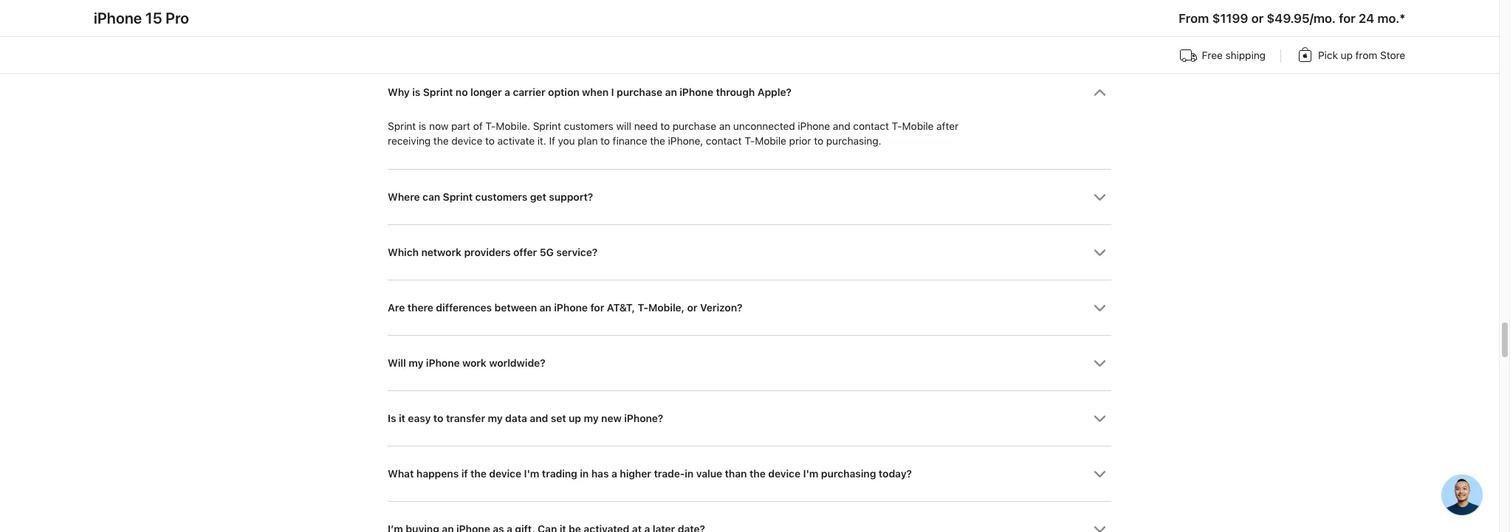 Task type: locate. For each thing, give the bounding box(es) containing it.
mobile down "unconnected"
[[755, 135, 786, 147]]

0 vertical spatial up
[[1341, 49, 1353, 61]]

is right "why"
[[412, 86, 420, 98]]

3 chevrondown image from the top
[[1094, 246, 1106, 259]]

or right mobile,
[[687, 302, 697, 314]]

0 vertical spatial chevrondown image
[[1094, 413, 1106, 425]]

a
[[504, 86, 510, 98], [611, 468, 617, 480]]

get
[[530, 191, 546, 203]]

my left data
[[488, 413, 503, 424]]

/mo.
[[1310, 11, 1336, 26]]

device right than
[[768, 468, 800, 480]]

1 horizontal spatial an
[[665, 86, 677, 98]]

1 horizontal spatial a
[[611, 468, 617, 480]]

are there differences between an iphone for at&t, t-mobile, or verizon?
[[388, 302, 742, 314]]

is inside dropdown button
[[412, 86, 420, 98]]

the right than
[[749, 468, 765, 480]]

mobile left after
[[902, 120, 934, 132]]

1 horizontal spatial and
[[833, 120, 850, 132]]

store
[[1380, 49, 1405, 61]]

device
[[451, 135, 482, 147], [489, 468, 521, 480], [768, 468, 800, 480]]

is left now
[[419, 120, 426, 132]]

0 horizontal spatial a
[[504, 86, 510, 98]]

i'm left trading
[[524, 468, 539, 480]]

to right easy
[[433, 413, 443, 424]]

1 horizontal spatial mobile
[[902, 120, 934, 132]]

0 vertical spatial a
[[504, 86, 510, 98]]

free
[[1202, 49, 1223, 61]]

chevrondown image for is it easy to transfer my data and set up my new iphone?
[[1094, 413, 1106, 425]]

5 chevrondown image from the top
[[1094, 357, 1106, 370]]

1 vertical spatial list item
[[388, 64, 1111, 169]]

1 vertical spatial and
[[530, 413, 548, 424]]

what happens if the device i'm trading in has a higher trade-in value than the device i'm purchasing today? button
[[388, 446, 1111, 501]]

a right longer
[[504, 86, 510, 98]]

0 horizontal spatial or
[[687, 302, 697, 314]]

which network providers offer 5g service? button
[[388, 225, 1111, 280]]

an right between
[[539, 302, 551, 314]]

will my iphone work worldwide?
[[388, 357, 545, 369]]

0 vertical spatial and
[[833, 120, 850, 132]]

where can sprint customers get support?
[[388, 191, 593, 203]]

0 vertical spatial is
[[412, 86, 420, 98]]

sprint is now part of t-mobile. sprint customers will need to purchase an unconnected iphone and contact t-mobile after receiving the device to activate it. if you plan to finance the iphone, contact t-mobile prior to purchasing.
[[388, 120, 958, 147]]

chevrondown image for what happens if the device i'm trading in has a higher trade-in value than the device i'm purchasing today?
[[1094, 468, 1106, 480]]

0 horizontal spatial customers
[[475, 191, 527, 203]]

is
[[412, 86, 420, 98], [419, 120, 426, 132]]

iphone inside "dropdown button"
[[426, 357, 460, 369]]

0 horizontal spatial up
[[569, 413, 581, 424]]

chevrondown image
[[1094, 86, 1106, 99], [1094, 191, 1106, 204], [1094, 246, 1106, 259], [1094, 302, 1106, 314], [1094, 357, 1106, 370]]

what
[[388, 468, 414, 480]]

where can sprint customers get support? button
[[388, 170, 1111, 224]]

iphone?
[[624, 413, 663, 424]]

0 vertical spatial purchase
[[617, 86, 662, 98]]

to
[[660, 120, 670, 132], [485, 135, 495, 147], [600, 135, 610, 147], [814, 135, 823, 147], [433, 413, 443, 424]]

after
[[936, 120, 958, 132]]

of
[[473, 120, 483, 132]]

and left set
[[530, 413, 548, 424]]

providers
[[464, 246, 511, 258]]

t-
[[485, 120, 496, 132], [892, 120, 902, 132], [744, 135, 755, 147], [638, 302, 648, 314]]

2 chevrondown image from the top
[[1094, 468, 1106, 480]]

will
[[616, 120, 631, 132]]

contact
[[853, 120, 889, 132], [706, 135, 742, 147]]

1 horizontal spatial in
[[685, 468, 693, 480]]

and inside dropdown button
[[530, 413, 548, 424]]

the down now
[[433, 135, 449, 147]]

1 vertical spatial is
[[419, 120, 426, 132]]

sprint up if
[[533, 120, 561, 132]]

list containing free shipping
[[94, 44, 1405, 70]]

customers
[[564, 120, 613, 132], [475, 191, 527, 203]]

1 chevrondown image from the top
[[1094, 413, 1106, 425]]

iphone inside "sprint is now part of t-mobile. sprint customers will need to purchase an unconnected iphone and contact t-mobile after receiving the device to activate it. if you plan to finance the iphone, contact t-mobile prior to purchasing."
[[798, 120, 830, 132]]

0 vertical spatial or
[[1251, 11, 1263, 26]]

an down through
[[719, 120, 730, 132]]

1 vertical spatial contact
[[706, 135, 742, 147]]

iphone left work
[[426, 357, 460, 369]]

and
[[833, 120, 850, 132], [530, 413, 548, 424]]

sprint
[[423, 86, 453, 98], [388, 120, 416, 132], [533, 120, 561, 132], [443, 191, 473, 203]]

in
[[580, 468, 589, 480], [685, 468, 693, 480]]

0 horizontal spatial mobile
[[755, 135, 786, 147]]

between
[[494, 302, 537, 314]]

or
[[1251, 11, 1263, 26], [687, 302, 697, 314]]

my
[[408, 357, 423, 369], [488, 413, 503, 424], [584, 413, 599, 424]]

to right plan on the left top of page
[[600, 135, 610, 147]]

iphone left at&t,
[[554, 302, 588, 314]]

2 chevrondown image from the top
[[1094, 191, 1106, 204]]

purchase right i
[[617, 86, 662, 98]]

when
[[582, 86, 609, 98]]

1 horizontal spatial my
[[488, 413, 503, 424]]

sprint right can
[[443, 191, 473, 203]]

no
[[455, 86, 468, 98]]

the
[[433, 135, 449, 147], [650, 135, 665, 147], [470, 468, 486, 480], [749, 468, 765, 480]]

0 horizontal spatial i'm
[[524, 468, 539, 480]]

list item containing why is sprint no longer a carrier option when i purchase an iphone through apple?
[[388, 64, 1111, 169]]

in left value at left
[[685, 468, 693, 480]]

why is sprint no longer a carrier option when i purchase an iphone through apple?
[[388, 86, 791, 98]]

0 horizontal spatial my
[[408, 357, 423, 369]]

why
[[388, 86, 410, 98]]

service?
[[556, 246, 597, 258]]

or inside dropdown button
[[687, 302, 697, 314]]

1 horizontal spatial or
[[1251, 11, 1263, 26]]

1 horizontal spatial i'm
[[803, 468, 818, 480]]

is inside "sprint is now part of t-mobile. sprint customers will need to purchase an unconnected iphone and contact t-mobile after receiving the device to activate it. if you plan to finance the iphone, contact t-mobile prior to purchasing."
[[419, 120, 426, 132]]

chevrondown image for will my iphone work worldwide?
[[1094, 357, 1106, 370]]

iphone
[[680, 86, 713, 98], [798, 120, 830, 132], [554, 302, 588, 314], [426, 357, 460, 369]]

iphone,
[[668, 135, 703, 147]]

1 vertical spatial a
[[611, 468, 617, 480]]

part
[[451, 120, 470, 132]]

chevrondown image inside will my iphone work worldwide? "dropdown button"
[[1094, 357, 1106, 370]]

0 horizontal spatial device
[[451, 135, 482, 147]]

1 vertical spatial customers
[[475, 191, 527, 203]]

0 vertical spatial customers
[[564, 120, 613, 132]]

1 horizontal spatial customers
[[564, 120, 613, 132]]

1 vertical spatial or
[[687, 302, 697, 314]]

offer
[[513, 246, 537, 258]]

an up "sprint is now part of t-mobile. sprint customers will need to purchase an unconnected iphone and contact t-mobile after receiving the device to activate it. if you plan to finance the iphone, contact t-mobile prior to purchasing." at the top of the page
[[665, 86, 677, 98]]

1 vertical spatial chevrondown image
[[1094, 468, 1106, 480]]

customers left get
[[475, 191, 527, 203]]

for left 24
[[1339, 11, 1355, 26]]

differences
[[436, 302, 492, 314]]

1 vertical spatial purchase
[[672, 120, 716, 132]]

0 horizontal spatial in
[[580, 468, 589, 480]]

t- right at&t,
[[638, 302, 648, 314]]

i'm left the "purchasing"
[[803, 468, 818, 480]]

chevrondown image for where can sprint customers get support?
[[1094, 191, 1106, 204]]

happens
[[416, 468, 459, 480]]

the right if
[[470, 468, 486, 480]]

purchase inside dropdown button
[[617, 86, 662, 98]]

to right prior
[[814, 135, 823, 147]]

list item
[[388, 0, 1111, 9], [388, 64, 1111, 169]]

2 in from the left
[[685, 468, 693, 480]]

if
[[461, 468, 468, 480]]

t- left after
[[892, 120, 902, 132]]

carrier
[[513, 86, 545, 98]]

0 horizontal spatial contact
[[706, 135, 742, 147]]

0 horizontal spatial purchase
[[617, 86, 662, 98]]

and up purchasing.
[[833, 120, 850, 132]]

device down "part"
[[451, 135, 482, 147]]

0 vertical spatial an
[[665, 86, 677, 98]]

pick up from store
[[1318, 49, 1405, 61]]

4 chevrondown image from the top
[[1094, 302, 1106, 314]]

iphone 15 pro link
[[94, 9, 189, 27]]

1 horizontal spatial purchase
[[672, 120, 716, 132]]

purchase up iphone,
[[672, 120, 716, 132]]

0 vertical spatial mobile
[[902, 120, 934, 132]]

my right will
[[408, 357, 423, 369]]

iphone up prior
[[798, 120, 830, 132]]

up inside dropdown button
[[569, 413, 581, 424]]

sprint left no
[[423, 86, 453, 98]]

now
[[429, 120, 448, 132]]

chevrondown image inside which network providers offer 5g service? dropdown button
[[1094, 246, 1106, 259]]

1 horizontal spatial contact
[[853, 120, 889, 132]]

for left at&t,
[[590, 302, 604, 314]]

2 vertical spatial an
[[539, 302, 551, 314]]

purchase
[[617, 86, 662, 98], [672, 120, 716, 132]]

an inside are there differences between an iphone for at&t, t-mobile, or verizon? dropdown button
[[539, 302, 551, 314]]

up right pick
[[1341, 49, 1353, 61]]

*
[[1399, 11, 1405, 26]]

need
[[634, 120, 658, 132]]

from
[[1178, 11, 1209, 26]]

is
[[388, 413, 396, 424]]

for
[[1339, 11, 1355, 26], [590, 302, 604, 314]]

1 horizontal spatial device
[[489, 468, 521, 480]]

and inside "sprint is now part of t-mobile. sprint customers will need to purchase an unconnected iphone and contact t-mobile after receiving the device to activate it. if you plan to finance the iphone, contact t-mobile prior to purchasing."
[[833, 120, 850, 132]]

2 vertical spatial chevrondown image
[[1094, 523, 1106, 532]]

where
[[388, 191, 420, 203]]

in left has
[[580, 468, 589, 480]]

or right $1199
[[1251, 11, 1263, 26]]

1 vertical spatial an
[[719, 120, 730, 132]]

support?
[[549, 191, 593, 203]]

1 horizontal spatial for
[[1339, 11, 1355, 26]]

chevrondown image inside what happens if the device i'm trading in has a higher trade-in value than the device i'm purchasing today? dropdown button
[[1094, 468, 1106, 480]]

1 vertical spatial up
[[569, 413, 581, 424]]

for inside are there differences between an iphone for at&t, t-mobile, or verizon? dropdown button
[[590, 302, 604, 314]]

trading
[[542, 468, 577, 480]]

it
[[399, 413, 405, 424]]

from
[[1355, 49, 1377, 61]]

1 chevrondown image from the top
[[1094, 86, 1106, 99]]

0 horizontal spatial for
[[590, 302, 604, 314]]

finance
[[613, 135, 647, 147]]

0 vertical spatial list item
[[388, 0, 1111, 9]]

chevrondown image
[[1094, 413, 1106, 425], [1094, 468, 1106, 480], [1094, 523, 1106, 532]]

up right set
[[569, 413, 581, 424]]

2 list item from the top
[[388, 64, 1111, 169]]

t- inside dropdown button
[[638, 302, 648, 314]]

customers up plan on the left top of page
[[564, 120, 613, 132]]

iphone left through
[[680, 86, 713, 98]]

0 horizontal spatial an
[[539, 302, 551, 314]]

device right if
[[489, 468, 521, 480]]

chevrondown image inside is it easy to transfer my data and set up my new iphone? dropdown button
[[1094, 413, 1106, 425]]

contact up purchasing.
[[853, 120, 889, 132]]

1 vertical spatial mobile
[[755, 135, 786, 147]]

1 vertical spatial for
[[590, 302, 604, 314]]

an inside why is sprint no longer a carrier option when i purchase an iphone through apple? dropdown button
[[665, 86, 677, 98]]

chevrondown image inside are there differences between an iphone for at&t, t-mobile, or verizon? dropdown button
[[1094, 302, 1106, 314]]

0 vertical spatial for
[[1339, 11, 1355, 26]]

to inside dropdown button
[[433, 413, 443, 424]]

chevrondown image inside where can sprint customers get support? dropdown button
[[1094, 191, 1106, 204]]

2 horizontal spatial an
[[719, 120, 730, 132]]

shipping
[[1225, 49, 1266, 61]]

my left new
[[584, 413, 599, 424]]

contact right iphone,
[[706, 135, 742, 147]]

there
[[407, 302, 433, 314]]

t- down "unconnected"
[[744, 135, 755, 147]]

0 horizontal spatial and
[[530, 413, 548, 424]]

chevrondown image inside why is sprint no longer a carrier option when i purchase an iphone through apple? dropdown button
[[1094, 86, 1106, 99]]

a right has
[[611, 468, 617, 480]]

list
[[94, 44, 1405, 70]]

mobile
[[902, 120, 934, 132], [755, 135, 786, 147]]



Task type: describe. For each thing, give the bounding box(es) containing it.
worldwide?
[[489, 357, 545, 369]]

from $1199 or $49.95 /mo. for 24 mo. *
[[1178, 11, 1405, 26]]

an inside "sprint is now part of t-mobile. sprint customers will need to purchase an unconnected iphone and contact t-mobile after receiving the device to activate it. if you plan to finance the iphone, contact t-mobile prior to purchasing."
[[719, 120, 730, 132]]

free shipping
[[1202, 49, 1266, 61]]

0 vertical spatial contact
[[853, 120, 889, 132]]

to right need
[[660, 120, 670, 132]]

are there differences between an iphone for at&t, t-mobile, or verizon? button
[[388, 280, 1111, 335]]

purchasing
[[821, 468, 876, 480]]

has
[[591, 468, 609, 480]]

a inside dropdown button
[[611, 468, 617, 480]]

if
[[549, 135, 555, 147]]

3 chevrondown image from the top
[[1094, 523, 1106, 532]]

sprint up receiving
[[388, 120, 416, 132]]

1 list item from the top
[[388, 0, 1111, 9]]

customers inside "sprint is now part of t-mobile. sprint customers will need to purchase an unconnected iphone and contact t-mobile after receiving the device to activate it. if you plan to finance the iphone, contact t-mobile prior to purchasing."
[[564, 120, 613, 132]]

t- right "of"
[[485, 120, 496, 132]]

today?
[[879, 468, 912, 480]]

the down need
[[650, 135, 665, 147]]

chevrondown image for which network providers offer 5g service?
[[1094, 246, 1106, 259]]

to left the activate
[[485, 135, 495, 147]]

through
[[716, 86, 755, 98]]

data
[[505, 413, 527, 424]]

at&t,
[[607, 302, 635, 314]]

which network providers offer 5g service?
[[388, 246, 597, 258]]

5g
[[539, 246, 554, 258]]

can
[[422, 191, 440, 203]]

trade-
[[654, 468, 685, 480]]

device inside "sprint is now part of t-mobile. sprint customers will need to purchase an unconnected iphone and contact t-mobile after receiving the device to activate it. if you plan to finance the iphone, contact t-mobile prior to purchasing."
[[451, 135, 482, 147]]

option
[[548, 86, 579, 98]]

mobile.
[[496, 120, 530, 132]]

apple?
[[757, 86, 791, 98]]

iphone inside dropdown button
[[680, 86, 713, 98]]

longer
[[470, 86, 502, 98]]

plan
[[578, 135, 598, 147]]

iphone inside dropdown button
[[554, 302, 588, 314]]

transfer
[[446, 413, 485, 424]]

1 in from the left
[[580, 468, 589, 480]]

set
[[551, 413, 566, 424]]

what happens if the device i'm trading in has a higher trade-in value than the device i'm purchasing today?
[[388, 468, 912, 480]]

my inside "dropdown button"
[[408, 357, 423, 369]]

new
[[601, 413, 621, 424]]

network
[[421, 246, 461, 258]]

mobile,
[[648, 302, 684, 314]]

1 i'm from the left
[[524, 468, 539, 480]]

will my iphone work worldwide? button
[[388, 336, 1111, 390]]

is for sprint
[[412, 86, 420, 98]]

2 horizontal spatial device
[[768, 468, 800, 480]]

iphone 15 pro
[[94, 9, 189, 27]]

receiving
[[388, 135, 431, 147]]

is it easy to transfer my data and set up my new iphone? button
[[388, 391, 1111, 446]]

work
[[462, 357, 486, 369]]

easy
[[408, 413, 431, 424]]

will
[[388, 357, 406, 369]]

why is sprint no longer a carrier option when i purchase an iphone through apple? button
[[388, 65, 1111, 120]]

activate
[[497, 135, 535, 147]]

chevrondown image for why is sprint no longer a carrier option when i purchase an iphone through apple?
[[1094, 86, 1106, 99]]

chevrondown image for are there differences between an iphone for at&t, t-mobile, or verizon?
[[1094, 302, 1106, 314]]

24
[[1358, 11, 1374, 26]]

is it easy to transfer my data and set up my new iphone?
[[388, 413, 663, 424]]

it.
[[537, 135, 546, 147]]

higher
[[620, 468, 651, 480]]

customers inside dropdown button
[[475, 191, 527, 203]]

are
[[388, 302, 405, 314]]

which
[[388, 246, 419, 258]]

you
[[558, 135, 575, 147]]

value
[[696, 468, 722, 480]]

purchasing.
[[826, 135, 881, 147]]

verizon?
[[700, 302, 742, 314]]

unconnected
[[733, 120, 795, 132]]

i
[[611, 86, 614, 98]]

$1199
[[1212, 11, 1248, 26]]

2 horizontal spatial my
[[584, 413, 599, 424]]

than
[[725, 468, 747, 480]]

sprint inside where can sprint customers get support? dropdown button
[[443, 191, 473, 203]]

$49.95
[[1267, 11, 1310, 26]]

sprint inside why is sprint no longer a carrier option when i purchase an iphone through apple? dropdown button
[[423, 86, 453, 98]]

prior
[[789, 135, 811, 147]]

mo.
[[1377, 11, 1399, 26]]

2 i'm from the left
[[803, 468, 818, 480]]

pick
[[1318, 49, 1338, 61]]

purchase inside "sprint is now part of t-mobile. sprint customers will need to purchase an unconnected iphone and contact t-mobile after receiving the device to activate it. if you plan to finance the iphone, contact t-mobile prior to purchasing."
[[672, 120, 716, 132]]

is for now
[[419, 120, 426, 132]]

1 horizontal spatial up
[[1341, 49, 1353, 61]]

a inside dropdown button
[[504, 86, 510, 98]]



Task type: vqa. For each thing, say whether or not it's contained in the screenshot.
the leftmost "Contact"
yes



